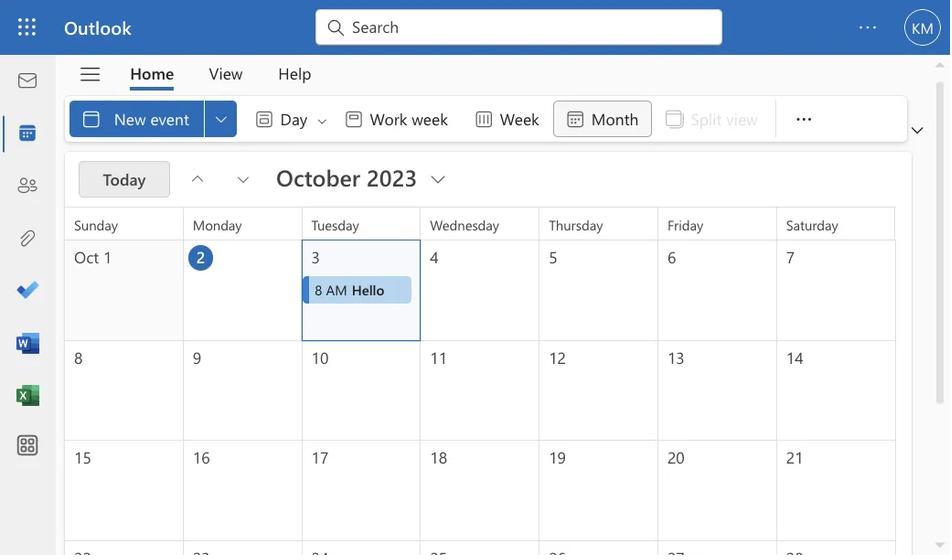 Task type: describe. For each thing, give the bounding box(es) containing it.
tuesday
[[249, 173, 288, 187]]

tab list inside outlook application
[[90, 44, 263, 72]]

2
[[157, 197, 164, 214]]

 button
[[180, 129, 209, 158]]

home button
[[91, 44, 153, 72]]

8 for 8
[[59, 277, 66, 294]]

home
[[104, 50, 139, 66]]

oct 1
[[59, 197, 90, 214]]

24
[[249, 438, 263, 455]]

6
[[534, 197, 541, 214]]

outlook
[[51, 12, 105, 31]]

15
[[59, 358, 73, 374]]

left-rail-appbar navigation
[[4, 44, 40, 339]]

22
[[59, 438, 73, 455]]

month
[[474, 86, 511, 103]]

today button
[[63, 129, 136, 158]]

7
[[629, 197, 636, 214]]

 week
[[378, 86, 432, 104]]

monday
[[154, 173, 194, 187]]

am
[[261, 225, 278, 239]]

help
[[223, 50, 249, 66]]

view
[[167, 50, 194, 66]]


[[151, 136, 165, 151]]

mail image
[[13, 56, 31, 74]]


[[274, 86, 293, 104]]

more apps image
[[13, 348, 31, 366]]

8 am hello
[[252, 225, 308, 239]]

5
[[439, 197, 446, 214]]

people image
[[13, 140, 31, 158]]


[[64, 86, 82, 104]]

to do image
[[13, 224, 31, 243]]



Task type: vqa. For each thing, say whether or not it's contained in the screenshot.
of
no



Task type: locate. For each thing, give the bounding box(es) containing it.
tab list containing home
[[90, 44, 263, 72]]

 button
[[54, 45, 90, 76]]

 button
[[164, 81, 190, 110]]

today
[[82, 135, 117, 152]]

8
[[252, 225, 258, 239], [59, 277, 66, 294]]

new group
[[56, 77, 618, 113]]

week
[[330, 86, 359, 103]]

0 horizontal spatial 8
[[59, 277, 66, 294]]

 month
[[452, 86, 511, 104]]

thursday
[[439, 173, 483, 187]]

 down view button
[[170, 88, 184, 103]]

25
[[344, 438, 358, 455]]

1
[[83, 197, 90, 214]]

0 horizontal spatial 
[[170, 88, 184, 103]]


[[452, 86, 470, 104]]

sunday
[[59, 173, 94, 187]]

11
[[344, 277, 358, 294]]

word image
[[13, 266, 31, 285]]

26
[[439, 438, 453, 455]]

tab list
[[90, 44, 263, 72]]

new
[[91, 86, 117, 103]]

 work week
[[274, 86, 359, 104]]

 for  button
[[187, 136, 202, 151]]

work
[[296, 86, 326, 103]]

8 right the word icon
[[59, 277, 66, 294]]

files image
[[13, 182, 31, 200]]

0 vertical spatial 8
[[252, 225, 258, 239]]

27
[[534, 438, 548, 455]]

0 vertical spatial 
[[170, 88, 184, 103]]

wednesday
[[344, 173, 400, 187]]

8 for 8 am hello
[[252, 225, 258, 239]]

19
[[439, 358, 453, 374]]

8 left the am
[[252, 225, 258, 239]]

km image
[[724, 7, 753, 37]]

3
[[249, 197, 256, 214]]

event
[[120, 86, 151, 103]]

 inside  button
[[187, 136, 202, 151]]

week
[[400, 86, 432, 103]]


[[170, 88, 184, 103], [187, 136, 202, 151]]

20
[[534, 358, 548, 374]]

outlook link
[[51, 0, 105, 44]]

1 vertical spatial 
[[187, 136, 202, 151]]

 inside  dropdown button
[[170, 88, 184, 103]]

hello
[[282, 225, 308, 239]]

 button
[[144, 129, 173, 158]]

1 horizontal spatial 8
[[252, 225, 258, 239]]

13
[[534, 277, 548, 294]]

4
[[344, 197, 351, 214]]


[[63, 51, 82, 70]]

1 vertical spatial 8
[[59, 277, 66, 294]]

oct
[[59, 197, 79, 214]]

 right 
[[187, 136, 202, 151]]

28
[[629, 438, 643, 455]]

1 horizontal spatial 
[[187, 136, 202, 151]]

 for  dropdown button
[[170, 88, 184, 103]]

view button
[[154, 44, 208, 72]]

outlook application
[[0, 0, 761, 556]]

23
[[154, 438, 168, 455]]


[[378, 86, 397, 104]]

outlook banner
[[0, 0, 761, 44]]

help button
[[209, 44, 263, 72]]

 new event
[[64, 86, 151, 104]]



